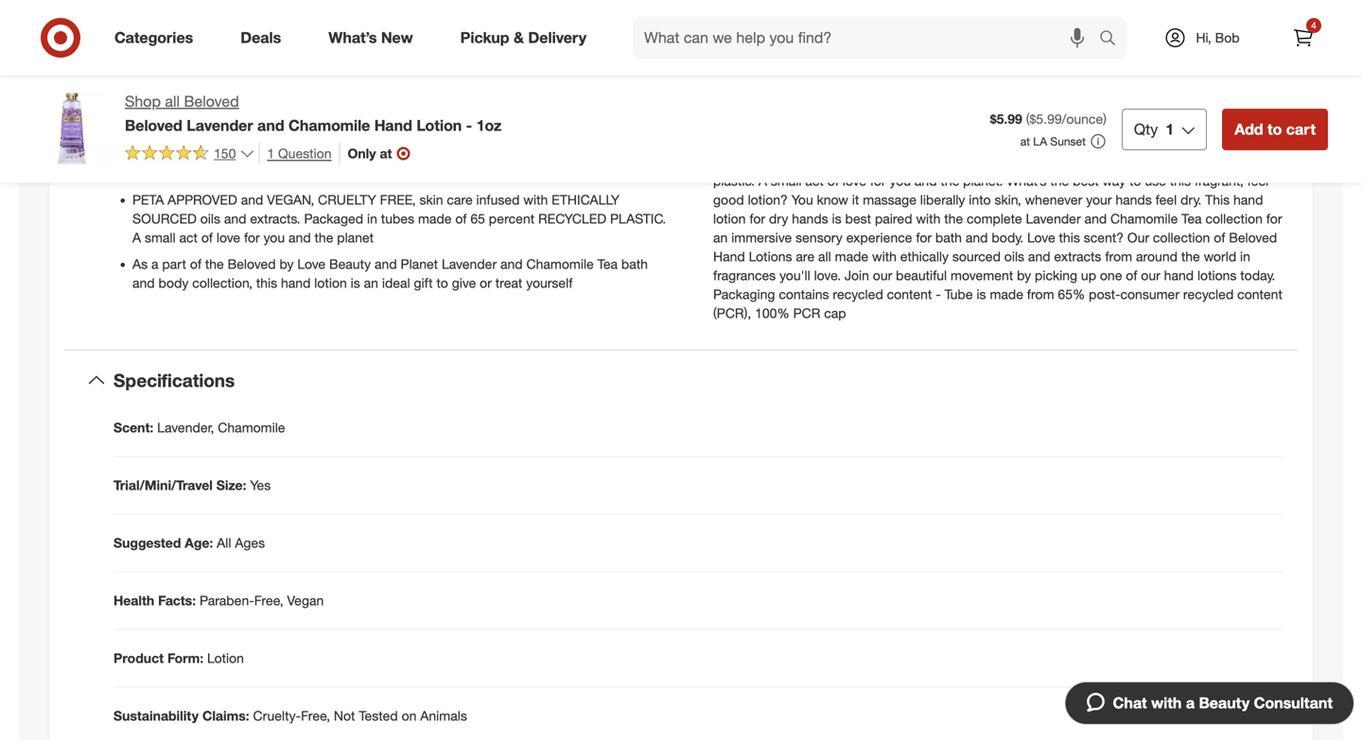Task type: describe. For each thing, give the bounding box(es) containing it.
a right use.
[[906, 59, 915, 76]]

is down the essential
[[888, 135, 898, 152]]

suggested
[[114, 535, 181, 552]]

and up beautiful,
[[791, 22, 813, 38]]

1 $5.99 from the left
[[990, 111, 1023, 127]]

a inside as a part of the beloved by love beauty and planet lavender and chamomile tea bath and body collection, this hand lotion is an ideal gift to give or treat yourself
[[151, 256, 158, 273]]

0 vertical spatial way
[[844, 78, 868, 95]]

is inside as a part of the beloved by love beauty and planet lavender and chamomile tea bath and body collection, this hand lotion is an ideal gift to give or treat yourself
[[351, 275, 360, 292]]

0 vertical spatial from
[[1106, 249, 1133, 265]]

what's new
[[329, 28, 413, 47]]

hands down you
[[792, 211, 829, 227]]

hand inside as a part of the beloved by love beauty and planet lavender and chamomile tea bath and body collection, this hand lotion is an ideal gift to give or treat yourself
[[281, 275, 311, 292]]

hands down use
[[1116, 192, 1152, 208]]

with down free,
[[1121, 154, 1145, 171]]

fresh
[[490, 128, 533, 144]]

lavender inside shop all beloved beloved lavender and chamomile hand lotion - 1oz
[[187, 116, 253, 135]]

our up offers
[[1173, 22, 1193, 38]]

dry inside plant based moisturizers in our hand lotion nourishes dry skin and leaves hands feeling soft and silky smooth
[[494, 29, 513, 46]]

moisturizers
[[1070, 116, 1143, 133]]

is down movement
[[977, 286, 987, 303]]

with up paves
[[814, 59, 838, 76]]

0 vertical spatial infused
[[462, 75, 505, 91]]

for down more on the right top of the page
[[741, 59, 757, 76]]

made down cruelty
[[1083, 154, 1117, 171]]

a up close
[[132, 101, 141, 118]]

packaging
[[713, 286, 775, 303]]

collection,
[[192, 275, 253, 292]]

0 vertical spatial collection
[[1206, 211, 1263, 227]]

all inside love beauty and planet is committed to small acts of love that make you and our planet a little more beautiful, every day. with this in mind, this nature inspired hand lotion offers a small act of love for dry skin, with every use. a delicate blend of fresh lavender and floral chamomile tea, this hand lotion paves the way to sweet dreams of peace and happiness. its soothing hand cream formula is made with 92 percent naturally derived ingredients and leaves dry skin feeling soft and smooth. it is infused with essential oils and plant based moisturizers and is paraben free. what's more, our hand lotion is peta approved and vegan, cruelty free, and loaded with ethically sourced oils and extracts. it also comes in packaging made with 65 percent recycled plastic. a small act of love for you and the planet. what's the best way to use this fragrant, feel good lotion? you know it massage liberally into skin, whenever your hands feel dry. this hand lotion for dry hands is best paired with the complete lavender and chamomile tea collection for an immersive sensory experience for bath and body. love this scent? our collection of beloved hand lotions are all made with ethically sourced oils and extracts from around the world in fragrances you'll love. join our beautiful movement by picking up one of our hand lotions today. packaging contains recycled content - tube is made from 65% post-consumer recycled content (pcr), 100% pcr cap
[[819, 249, 832, 265]]

lotion inside as a part of the beloved by love beauty and planet lavender and chamomile tea bath and body collection, this hand lotion is an ideal gift to give or treat yourself
[[314, 275, 347, 292]]

close
[[132, 128, 166, 144]]

love beauty and planet is committed to small acts of love that make you and our planet a little more beautiful, every day. with this in mind, this nature inspired hand lotion offers a small act of love for dry skin, with every use. a delicate blend of fresh lavender and floral chamomile tea, this hand lotion paves the way to sweet dreams of peace and happiness. its soothing hand cream formula is made with 92 percent naturally derived ingredients and leaves dry skin feeling soft and smooth. it is infused with essential oils and plant based moisturizers and is paraben free. what's more, our hand lotion is peta approved and vegan, cruelty free, and loaded with ethically sourced oils and extracts. it also comes in packaging made with 65 percent recycled plastic. a small act of love for you and the planet. what's the best way to use this fragrant, feel good lotion? you know it massage liberally into skin, whenever your hands feel dry. this hand lotion for dry hands is best paired with the complete lavender and chamomile tea collection for an immersive sensory experience for bath and body. love this scent? our collection of beloved hand lotions are all made with ethically sourced oils and extracts from around the world in fragrances you'll love. join our beautiful movement by picking up one of our hand lotions today. packaging contains recycled content - tube is made from 65% post-consumer recycled content (pcr), 100% pcr cap
[[713, 22, 1283, 322]]

hand down chamomile
[[1196, 78, 1225, 95]]

to up mind,
[[939, 22, 950, 38]]

0 horizontal spatial ethically
[[713, 154, 762, 171]]

this up the blend in the right top of the page
[[973, 41, 994, 57]]

nature
[[998, 41, 1035, 57]]

1 vertical spatial you
[[890, 173, 911, 190]]

tea inside love beauty and planet is committed to small acts of love that make you and our planet a little more beautiful, every day. with this in mind, this nature inspired hand lotion offers a small act of love for dry skin, with every use. a delicate blend of fresh lavender and floral chamomile tea, this hand lotion paves the way to sweet dreams of peace and happiness. its soothing hand cream formula is made with 92 percent naturally derived ingredients and leaves dry skin feeling soft and smooth. it is infused with essential oils and plant based moisturizers and is paraben free. what's more, our hand lotion is peta approved and vegan, cruelty free, and loaded with ethically sourced oils and extracts. it also comes in packaging made with 65 percent recycled plastic. a small act of love for you and the planet. what's the best way to use this fragrant, feel good lotion? you know it massage liberally into skin, whenever your hands feel dry. this hand lotion for dry hands is best paired with the complete lavender and chamomile tea collection for an immersive sensory experience for bath and body. love this scent? our collection of beloved hand lotions are all made with ethically sourced oils and extracts from around the world in fragrances you'll love. join our beautiful movement by picking up one of our hand lotions today. packaging contains recycled content - tube is made from 65% post-consumer recycled content (pcr), 100% pcr cap
[[1182, 211, 1202, 227]]

and
[[247, 146, 275, 163]]

recycled up fragrant, at the top right of page
[[1217, 154, 1267, 171]]

of inside as a part of the beloved by love beauty and planet lavender and chamomile tea bath and body collection, this hand lotion is an ideal gift to give or treat yourself
[[190, 256, 202, 273]]

with down paves
[[812, 97, 837, 114]]

the right paves
[[822, 78, 841, 95]]

with inside peta approved and vegan, cruelty free, skin care infused with ethically sourced oils and extracts. packaged in tubes made of 65 percent recycled plastic. a small act of love for you and the planet
[[524, 192, 548, 208]]

peace inside close your eyes, breathe deeply and allow the fragrances of fresh lavender, floral chamomile tea, and dewy vetiver in this hand lotion to pave the way to sweet dreams of peace and happiness
[[196, 165, 233, 182]]

of down the nature at the right
[[1006, 59, 1017, 76]]

1 horizontal spatial act
[[806, 173, 824, 190]]

tea inside as a part of the beloved by love beauty and planet lavender and chamomile tea bath and body collection, this hand lotion is an ideal gift to give or treat yourself
[[598, 256, 618, 273]]

free, for paraben-
[[254, 593, 284, 610]]

scent:
[[114, 420, 154, 436]]

recycled
[[538, 211, 607, 227]]

planet inside love beauty and planet is committed to small acts of love that make you and our planet a little more beautiful, every day. with this in mind, this nature inspired hand lotion offers a small act of love for dry skin, with every use. a delicate blend of fresh lavender and floral chamomile tea, this hand lotion paves the way to sweet dreams of peace and happiness. its soothing hand cream formula is made with 92 percent naturally derived ingredients and leaves dry skin feeling soft and smooth. it is infused with essential oils and plant based moisturizers and is paraben free. what's more, our hand lotion is peta approved and vegan, cruelty free, and loaded with ethically sourced oils and extracts. it also comes in packaging made with 65 percent recycled plastic. a small act of love for you and the planet. what's the best way to use this fragrant, feel good lotion? you know it massage liberally into skin, whenever your hands feel dry. this hand lotion for dry hands is best paired with the complete lavender and chamomile tea collection for an immersive sensory experience for bath and body. love this scent? our collection of beloved hand lotions are all made with ethically sourced oils and extracts from around the world in fragrances you'll love. join our beautiful movement by picking up one of our hand lotions today. packaging contains recycled content - tube is made from 65% post-consumer recycled content (pcr), 100% pcr cap
[[817, 22, 854, 38]]

2 horizontal spatial love
[[1028, 230, 1056, 246]]

extracts. inside peta approved and vegan, cruelty free, skin care infused with ethically sourced oils and extracts. packaged in tubes made of 65 percent recycled plastic. a small act of love for you and the planet
[[250, 211, 300, 227]]

picking
[[1035, 268, 1078, 284]]

recycled down lotions
[[1184, 286, 1234, 303]]

and down 'based'
[[202, 48, 224, 65]]

pickup & delivery
[[460, 28, 587, 47]]

a up lotion?
[[759, 173, 767, 190]]

little
[[1248, 22, 1272, 38]]

2 content from the left
[[1238, 286, 1283, 303]]

hand down more on the right top of the page
[[713, 78, 743, 95]]

1 vertical spatial it
[[921, 154, 929, 171]]

chamomile inside shop all beloved beloved lavender and chamomile hand lotion - 1oz
[[289, 116, 370, 135]]

hand down make
[[1090, 41, 1120, 57]]

- inside shop all beloved beloved lavender and chamomile hand lotion - 1oz
[[466, 116, 472, 135]]

(
[[1026, 111, 1030, 127]]

fragrant,
[[1195, 173, 1244, 190]]

1 horizontal spatial 1
[[1166, 120, 1174, 138]]

by inside as a part of the beloved by love beauty and planet lavender and chamomile tea bath and body collection, this hand lotion is an ideal gift to give or treat yourself
[[280, 256, 294, 273]]

formula,
[[410, 75, 458, 91]]

oils down body.
[[1005, 249, 1025, 265]]

made down paves
[[775, 97, 809, 114]]

facts:
[[158, 593, 196, 610]]

tested
[[359, 708, 398, 725]]

way inside close your eyes, breathe deeply and allow the fragrances of fresh lavender, floral chamomile tea, and dewy vetiver in this hand lotion to pave the way to sweet dreams of peace and happiness
[[555, 146, 578, 163]]

0 horizontal spatial cream
[[369, 75, 407, 91]]

this up dry.
[[1170, 173, 1191, 190]]

What can we help you find? suggestions appear below search field
[[633, 17, 1104, 59]]

is up the 'loaded'
[[1172, 116, 1182, 133]]

feeling inside plant based moisturizers in our hand lotion nourishes dry skin and leaves hands feeling soft and silky smooth
[[132, 48, 172, 65]]

dry down lotion?
[[769, 211, 789, 227]]

plastic.
[[610, 211, 666, 227]]

oils up approved
[[947, 116, 967, 133]]

of down free
[[475, 128, 487, 144]]

in inside peta approved and vegan, cruelty free, skin care infused with ethically sourced oils and extracts. packaged in tubes made of 65 percent recycled plastic. a small act of love for you and the planet
[[367, 211, 377, 227]]

this right tea,
[[1261, 59, 1282, 76]]

act inside peta approved and vegan, cruelty free, skin care infused with ethically sourced oils and extracts. packaged in tubes made of 65 percent recycled plastic. a small act of love for you and the planet
[[179, 230, 198, 246]]

loaded
[[1164, 135, 1205, 152]]

scent: lavender, chamomile
[[114, 420, 285, 436]]

approved
[[936, 135, 993, 152]]

consumer
[[1121, 286, 1180, 303]]

lavender
[[1054, 59, 1105, 76]]

and up 'scent?'
[[1085, 211, 1107, 227]]

leaves inside love beauty and planet is committed to small acts of love that make you and our planet a little more beautiful, every day. with this in mind, this nature inspired hand lotion offers a small act of love for dry skin, with every use. a delicate blend of fresh lavender and floral chamomile tea, this hand lotion paves the way to sweet dreams of peace and happiness. its soothing hand cream formula is made with 92 percent naturally derived ingredients and leaves dry skin feeling soft and smooth. it is infused with essential oils and plant based moisturizers and is paraben free. what's more, our hand lotion is peta approved and vegan, cruelty free, and loaded with ethically sourced oils and extracts. it also comes in packaging made with 65 percent recycled plastic. a small act of love for you and the planet. what's the best way to use this fragrant, feel good lotion? you know it massage liberally into skin, whenever your hands feel dry. this hand lotion for dry hands is best paired with the complete lavender and chamomile tea collection for an immersive sensory experience for bath and body. love this scent? our collection of beloved hand lotions are all made with ethically sourced oils and extracts from around the world in fragrances you'll love. join our beautiful movement by picking up one of our hand lotions today. packaging contains recycled content - tube is made from 65% post-consumer recycled content (pcr), 100% pcr cap
[[1106, 97, 1143, 114]]

hand inside close your eyes, breathe deeply and allow the fragrances of fresh lavender, floral chamomile tea, and dewy vetiver in this hand lotion to pave the way to sweet dreams of peace and happiness
[[415, 146, 445, 163]]

1 vertical spatial from
[[1027, 286, 1055, 303]]

(pcr),
[[713, 305, 752, 322]]

the right pave
[[533, 146, 551, 163]]

day.
[[841, 41, 864, 57]]

all
[[217, 535, 231, 552]]

paraben-
[[200, 593, 254, 610]]

floral
[[611, 128, 661, 144]]

deals
[[241, 28, 281, 47]]

for up massage at right
[[870, 173, 886, 190]]

hi, bob
[[1196, 29, 1240, 46]]

small up you
[[771, 173, 802, 190]]

beloved inside love beauty and planet is committed to small acts of love that make you and our planet a little more beautiful, every day. with this in mind, this nature inspired hand lotion offers a small act of love for dry skin, with every use. a delicate blend of fresh lavender and floral chamomile tea, this hand lotion paves the way to sweet dreams of peace and happiness. its soothing hand cream formula is made with 92 percent naturally derived ingredients and leaves dry skin feeling soft and smooth. it is infused with essential oils and plant based moisturizers and is paraben free. what's more, our hand lotion is peta approved and vegan, cruelty free, and loaded with ethically sourced oils and extracts. it also comes in packaging made with 65 percent recycled plastic. a small act of love for you and the planet. what's the best way to use this fragrant, feel good lotion? you know it massage liberally into skin, whenever your hands feel dry. this hand lotion for dry hands is best paired with the complete lavender and chamomile tea collection for an immersive sensory experience for bath and body. love this scent? our collection of beloved hand lotions are all made with ethically sourced oils and extracts from around the world in fragrances you'll love. join our beautiful movement by picking up one of our hand lotions today. packaging contains recycled content - tube is made from 65% post-consumer recycled content (pcr), 100% pcr cap
[[1229, 230, 1278, 246]]

our inside plant based moisturizers in our hand lotion nourishes dry skin and leaves hands feeling soft and silky smooth
[[340, 29, 359, 46]]

is up day.
[[858, 22, 867, 38]]

and down as
[[132, 275, 155, 292]]

$5.99 ( $5.99 /ounce )
[[990, 111, 1107, 127]]

1 vertical spatial collection
[[1153, 230, 1211, 246]]

percent down the 'loaded'
[[1167, 154, 1213, 171]]

for up "beautiful" at the top right of page
[[916, 230, 932, 246]]

ages
[[235, 535, 265, 552]]

2 horizontal spatial way
[[1103, 173, 1126, 190]]

and up offers
[[1147, 22, 1170, 38]]

paraben
[[401, 101, 462, 118]]

peta approved and vegan, cruelty free, skin care infused with ethically sourced oils and extracts. packaged in tubes made of 65 percent recycled plastic. a small act of love for you and the planet
[[132, 192, 666, 246]]

percent down use.
[[859, 97, 905, 114]]

chamomile inside love beauty and planet is committed to small acts of love that make you and our planet a little more beautiful, every day. with this in mind, this nature inspired hand lotion offers a small act of love for dry skin, with every use. a delicate blend of fresh lavender and floral chamomile tea, this hand lotion paves the way to sweet dreams of peace and happiness. its soothing hand cream formula is made with 92 percent naturally derived ingredients and leaves dry skin feeling soft and smooth. it is infused with essential oils and plant based moisturizers and is paraben free. what's more, our hand lotion is peta approved and vegan, cruelty free, and loaded with ethically sourced oils and extracts. it also comes in packaging made with 65 percent recycled plastic. a small act of love for you and the planet. what's the best way to use this fragrant, feel good lotion? you know it massage liberally into skin, whenever your hands feel dry. this hand lotion for dry hands is best paired with the complete lavender and chamomile tea collection for an immersive sensory experience for bath and body. love this scent? our collection of beloved hand lotions are all made with ethically sourced oils and extracts from around the world in fragrances you'll love. join our beautiful movement by picking up one of our hand lotions today. packaging contains recycled content - tube is made from 65% post-consumer recycled content (pcr), 100% pcr cap
[[1111, 211, 1178, 227]]

bath inside love beauty and planet is committed to small acts of love that make you and our planet a little more beautiful, every day. with this in mind, this nature inspired hand lotion offers a small act of love for dry skin, with every use. a delicate blend of fresh lavender and floral chamomile tea, this hand lotion paves the way to sweet dreams of peace and happiness. its soothing hand cream formula is made with 92 percent naturally derived ingredients and leaves dry skin feeling soft and smooth. it is infused with essential oils and plant based moisturizers and is paraben free. what's more, our hand lotion is peta approved and vegan, cruelty free, and loaded with ethically sourced oils and extracts. it also comes in packaging made with 65 percent recycled plastic. a small act of love for you and the planet. what's the best way to use this fragrant, feel good lotion? you know it massage liberally into skin, whenever your hands feel dry. this hand lotion for dry hands is best paired with the complete lavender and chamomile tea collection for an immersive sensory experience for bath and body. love this scent? our collection of beloved hand lotions are all made with ethically sourced oils and extracts from around the world in fragrances you'll love. join our beautiful movement by picking up one of our hand lotions today. packaging contains recycled content - tube is made from 65% post-consumer recycled content (pcr), 100% pcr cap
[[936, 230, 962, 246]]

cruelty
[[318, 192, 376, 208]]

2 $5.99 from the left
[[1030, 111, 1062, 127]]

oils inside peta approved and vegan, cruelty free, skin care infused with ethically sourced oils and extracts. packaged in tubes made of 65 percent recycled plastic. a small act of love for you and the planet
[[200, 211, 220, 227]]

the up the whenever
[[1051, 173, 1069, 190]]

sensory
[[796, 230, 843, 246]]

1 vertical spatial ethically
[[901, 249, 949, 265]]

question
[[278, 145, 332, 162]]

small up mind,
[[954, 22, 985, 38]]

essential
[[891, 116, 943, 133]]

of down approved
[[201, 230, 213, 246]]

skin inside peta approved and vegan, cruelty free, skin care infused with ethically sourced oils and extracts. packaged in tubes made of 65 percent recycled plastic. a small act of love for you and the planet
[[420, 192, 443, 208]]

lotion up the breathe
[[244, 101, 276, 118]]

dreams inside love beauty and planet is committed to small acts of love that make you and our planet a little more beautiful, every day. with this in mind, this nature inspired hand lotion offers a small act of love for dry skin, with every use. a delicate blend of fresh lavender and floral chamomile tea, this hand lotion paves the way to sweet dreams of peace and happiness. its soothing hand cream formula is made with 92 percent naturally derived ingredients and leaves dry skin feeling soft and smooth. it is infused with essential oils and plant based moisturizers and is paraben free. what's more, our hand lotion is peta approved and vegan, cruelty free, and loaded with ethically sourced oils and extracts. it also comes in packaging made with 65 percent recycled plastic. a small act of love for you and the planet. what's the best way to use this fragrant, feel good lotion? you know it massage liberally into skin, whenever your hands feel dry. this hand lotion for dry hands is best paired with the complete lavender and chamomile tea collection for an immersive sensory experience for bath and body. love this scent? our collection of beloved hand lotions are all made with ethically sourced oils and extracts from around the world in fragrances you'll love. join our beautiful movement by picking up one of our hand lotions today. packaging contains recycled content - tube is made from 65% post-consumer recycled content (pcr), 100% pcr cap
[[925, 78, 970, 95]]

infused inside peta approved and vegan, cruelty free, skin care infused with ethically sourced oils and extracts. packaged in tubes made of 65 percent recycled plastic. a small act of love for you and the planet
[[476, 192, 520, 208]]

free,
[[1109, 135, 1135, 152]]

0 horizontal spatial 1
[[267, 145, 275, 162]]

contains
[[779, 286, 829, 303]]

1 horizontal spatial sourced
[[953, 249, 1001, 265]]

0 vertical spatial feel
[[1248, 173, 1269, 190]]

trial/mini/travel size: yes
[[114, 478, 271, 494]]

2 horizontal spatial act
[[1242, 41, 1261, 57]]

cream inside love beauty and planet is committed to small acts of love that make you and our planet a little more beautiful, every day. with this in mind, this nature inspired hand lotion offers a small act of love for dry skin, with every use. a delicate blend of fresh lavender and floral chamomile tea, this hand lotion paves the way to sweet dreams of peace and happiness. its soothing hand cream formula is made with 92 percent naturally derived ingredients and leaves dry skin feeling soft and smooth. it is infused with essential oils and plant based moisturizers and is paraben free. what's more, our hand lotion is peta approved and vegan, cruelty free, and loaded with ethically sourced oils and extracts. it also comes in packaging made with 65 percent recycled plastic. a small act of love for you and the planet. what's the best way to use this fragrant, feel good lotion? you know it massage liberally into skin, whenever your hands feel dry. this hand lotion for dry hands is best paired with the complete lavender and chamomile tea collection for an immersive sensory experience for bath and body. love this scent? our collection of beloved hand lotions are all made with ethically sourced oils and extracts from around the world in fragrances you'll love. join our beautiful movement by picking up one of our hand lotions today. packaging contains recycled content - tube is made from 65% post-consumer recycled content (pcr), 100% pcr cap
[[1229, 78, 1266, 95]]

post-
[[1089, 286, 1121, 303]]

movement
[[951, 268, 1014, 284]]

a up chamomile
[[1197, 41, 1204, 57]]

percent inside peta approved and vegan, cruelty free, skin care infused with ethically sourced oils and extracts. packaged in tubes made of 65 percent recycled plastic. a small act of love for you and the planet
[[489, 211, 535, 227]]

hand up the know
[[818, 135, 848, 152]]

deals link
[[224, 17, 305, 59]]

our right more,
[[795, 135, 815, 152]]

based
[[1030, 116, 1067, 133]]

lavender,
[[157, 420, 214, 436]]

to down the lavender,
[[582, 146, 594, 163]]

and up liberally
[[915, 173, 937, 190]]

smooth.
[[739, 116, 787, 133]]

lavender,
[[537, 128, 608, 144]]

- inside love beauty and planet is committed to small acts of love that make you and our planet a little more beautiful, every day. with this in mind, this nature inspired hand lotion offers a small act of love for dry skin, with every use. a delicate blend of fresh lavender and floral chamomile tea, this hand lotion paves the way to sweet dreams of peace and happiness. its soothing hand cream formula is made with 92 percent naturally derived ingredients and leaves dry skin feeling soft and smooth. it is infused with essential oils and plant based moisturizers and is paraben free. what's more, our hand lotion is peta approved and vegan, cruelty free, and loaded with ethically sourced oils and extracts. it also comes in packaging made with 65 percent recycled plastic. a small act of love for you and the planet. what's the best way to use this fragrant, feel good lotion? you know it massage liberally into skin, whenever your hands feel dry. this hand lotion for dry hands is best paired with the complete lavender and chamomile tea collection for an immersive sensory experience for bath and body. love this scent? our collection of beloved hand lotions are all made with ethically sourced oils and extracts from around the world in fragrances you'll love. join our beautiful movement by picking up one of our hand lotions today. packaging contains recycled content - tube is made from 65% post-consumer recycled content (pcr), 100% pcr cap
[[936, 286, 941, 303]]

the left world
[[1182, 249, 1201, 265]]

dry down "derived"
[[299, 101, 319, 118]]

soft inside love beauty and planet is committed to small acts of love that make you and our planet a little more beautiful, every day. with this in mind, this nature inspired hand lotion offers a small act of love for dry skin, with every use. a delicate blend of fresh lavender and floral chamomile tea, this hand lotion paves the way to sweet dreams of peace and happiness. its soothing hand cream formula is made with 92 percent naturally derived ingredients and leaves dry skin feeling soft and smooth. it is infused with essential oils and plant based moisturizers and is paraben free. what's more, our hand lotion is peta approved and vegan, cruelty free, and loaded with ethically sourced oils and extracts. it also comes in packaging made with 65 percent recycled plastic. a small act of love for you and the planet. what's the best way to use this fragrant, feel good lotion? you know it massage liberally into skin, whenever your hands feel dry. this hand lotion for dry hands is best paired with the complete lavender and chamomile tea collection for an immersive sensory experience for bath and body. love this scent? our collection of beloved hand lotions are all made with ethically sourced oils and extracts from around the world in fragrances you'll love. join our beautiful movement by picking up one of our hand lotions today. packaging contains recycled content - tube is made from 65% post-consumer recycled content (pcr), 100% pcr cap
[[1240, 97, 1263, 114]]

0 vertical spatial best
[[1073, 173, 1099, 190]]

free.
[[1238, 116, 1264, 133]]

ethically
[[552, 192, 620, 208]]

0 horizontal spatial lotion
[[207, 651, 244, 667]]

2 horizontal spatial you
[[1122, 22, 1144, 38]]

150
[[214, 145, 236, 162]]

soothing
[[1141, 78, 1192, 95]]

of down little
[[1264, 41, 1276, 57]]

beloved down shop
[[125, 116, 182, 135]]

in inside close your eyes, breathe deeply and allow the fragrances of fresh lavender, floral chamomile tea, and dewy vetiver in this hand lotion to pave the way to sweet dreams of peace and happiness
[[377, 146, 387, 163]]

and up vetiver
[[326, 128, 349, 144]]

treat
[[496, 275, 523, 292]]

and right free,
[[1138, 135, 1161, 152]]

up
[[1081, 268, 1097, 284]]

or
[[480, 275, 492, 292]]

lotion down good
[[713, 211, 746, 227]]

with left the essential
[[863, 116, 887, 133]]

pickup
[[460, 28, 510, 47]]

1 vertical spatial every
[[842, 59, 874, 76]]

1 horizontal spatial at
[[1021, 134, 1030, 148]]

and down vegan,
[[289, 230, 311, 246]]

add to cart
[[1235, 120, 1316, 138]]

lavender inside as a part of the beloved by love beauty and planet lavender and chamomile tea bath and body collection, this hand lotion is an ideal gift to give or treat yourself
[[442, 256, 497, 273]]

planet inside as a part of the beloved by love beauty and planet lavender and chamomile tea bath and body collection, this hand lotion is an ideal gift to give or treat yourself
[[401, 256, 438, 273]]

one
[[1100, 268, 1123, 284]]

recycled down join
[[833, 286, 884, 303]]

mind,
[[937, 41, 969, 57]]

is up smooth.
[[762, 97, 771, 114]]

dry down beautiful,
[[761, 59, 780, 76]]

only
[[348, 145, 376, 162]]

and up "ingredients"
[[1029, 78, 1051, 95]]

this
[[1206, 192, 1230, 208]]

the down liberally
[[945, 211, 963, 227]]

fragrances inside love beauty and planet is committed to small acts of love that make you and our planet a little more beautiful, every day. with this in mind, this nature inspired hand lotion offers a small act of love for dry skin, with every use. a delicate blend of fresh lavender and floral chamomile tea, this hand lotion paves the way to sweet dreams of peace and happiness. its soothing hand cream formula is made with 92 percent naturally derived ingredients and leaves dry skin feeling soft and smooth. it is infused with essential oils and plant based moisturizers and is paraben free. what's more, our hand lotion is peta approved and vegan, cruelty free, and loaded with ethically sourced oils and extracts. it also comes in packaging made with 65 percent recycled plastic. a small act of love for you and the planet. what's the best way to use this fragrant, feel good lotion? you know it massage liberally into skin, whenever your hands feel dry. this hand lotion for dry hands is best paired with the complete lavender and chamomile tea collection for an immersive sensory experience for bath and body. love this scent? our collection of beloved hand lotions are all made with ethically sourced oils and extracts from around the world in fragrances you'll love. join our beautiful movement by picking up one of our hand lotions today. packaging contains recycled content - tube is made from 65% post-consumer recycled content (pcr), 100% pcr cap
[[713, 268, 776, 284]]

extracts
[[1055, 249, 1102, 265]]

your inside love beauty and planet is committed to small acts of love that make you and our planet a little more beautiful, every day. with this in mind, this nature inspired hand lotion offers a small act of love for dry skin, with every use. a delicate blend of fresh lavender and floral chamomile tea, this hand lotion paves the way to sweet dreams of peace and happiness. its soothing hand cream formula is made with 92 percent naturally derived ingredients and leaves dry skin feeling soft and smooth. it is infused with essential oils and plant based moisturizers and is paraben free. what's more, our hand lotion is peta approved and vegan, cruelty free, and loaded with ethically sourced oils and extracts. it also comes in packaging made with 65 percent recycled plastic. a small act of love for you and the planet. what's the best way to use this fragrant, feel good lotion? you know it massage liberally into skin, whenever your hands feel dry. this hand lotion for dry hands is best paired with the complete lavender and chamomile tea collection for an immersive sensory experience for bath and body. love this scent? our collection of beloved hand lotions are all made with ethically sourced oils and extracts from around the world in fragrances you'll love. join our beautiful movement by picking up one of our hand lotions today. packaging contains recycled content - tube is made from 65% post-consumer recycled content (pcr), 100% pcr cap
[[1087, 192, 1112, 208]]

extracts. inside love beauty and planet is committed to small acts of love that make you and our planet a little more beautiful, every day. with this in mind, this nature inspired hand lotion offers a small act of love for dry skin, with every use. a delicate blend of fresh lavender and floral chamomile tea, this hand lotion paves the way to sweet dreams of peace and happiness. its soothing hand cream formula is made with 92 percent naturally derived ingredients and leaves dry skin feeling soft and smooth. it is infused with essential oils and plant based moisturizers and is paraben free. what's more, our hand lotion is peta approved and vegan, cruelty free, and loaded with ethically sourced oils and extracts. it also comes in packaging made with 65 percent recycled plastic. a small act of love for you and the planet. what's the best way to use this fragrant, feel good lotion? you know it massage liberally into skin, whenever your hands feel dry. this hand lotion for dry hands is best paired with the complete lavender and chamomile tea collection for an immersive sensory experience for bath and body. love this scent? our collection of beloved hand lotions are all made with ethically sourced oils and extracts from around the world in fragrances you'll love. join our beautiful movement by picking up one of our hand lotions today. packaging contains recycled content - tube is made from 65% post-consumer recycled content (pcr), 100% pcr cap
[[867, 154, 918, 171]]

100%
[[755, 305, 790, 322]]

free, for cruelty-
[[301, 708, 330, 725]]

bath inside as a part of the beloved by love beauty and planet lavender and chamomile tea bath and body collection, this hand lotion is an ideal gift to give or treat yourself
[[622, 256, 648, 273]]

feeling inside love beauty and planet is committed to small acts of love that make you and our planet a little more beautiful, every day. with this in mind, this nature inspired hand lotion offers a small act of love for dry skin, with every use. a delicate blend of fresh lavender and floral chamomile tea, this hand lotion paves the way to sweet dreams of peace and happiness. its soothing hand cream formula is made with 92 percent naturally derived ingredients and leaves dry skin feeling soft and smooth. it is infused with essential oils and plant based moisturizers and is paraben free. what's more, our hand lotion is peta approved and vegan, cruelty free, and loaded with ethically sourced oils and extracts. it also comes in packaging made with 65 percent recycled plastic. a small act of love for you and the planet. what's the best way to use this fragrant, feel good lotion? you know it massage liberally into skin, whenever your hands feel dry. this hand lotion for dry hands is best paired with the complete lavender and chamomile tea collection for an immersive sensory experience for bath and body. love this scent? our collection of beloved hand lotions are all made with ethically sourced oils and extracts from around the world in fragrances you'll love. join our beautiful movement by picking up one of our hand lotions today. packaging contains recycled content - tube is made from 65% post-consumer recycled content (pcr), 100% pcr cap
[[1197, 97, 1236, 114]]

a down 92 percent naturally derived hand cream formula, infused with essential oils
[[391, 101, 398, 118]]

to left pave
[[485, 146, 497, 163]]

chamomile
[[1167, 59, 1232, 76]]

the down 'also'
[[941, 173, 960, 190]]

made down movement
[[990, 286, 1024, 303]]

0 vertical spatial every
[[805, 41, 838, 57]]

0 vertical spatial it
[[791, 116, 799, 133]]

0 horizontal spatial 92
[[132, 75, 147, 91]]

of up the know
[[828, 173, 839, 190]]

packaging
[[1018, 154, 1080, 171]]

free,
[[380, 192, 416, 208]]

more,
[[758, 135, 792, 152]]

all inside shop all beloved beloved lavender and chamomile hand lotion - 1oz
[[165, 92, 180, 111]]

derived
[[962, 97, 1006, 114]]

is down paves
[[802, 116, 812, 133]]

for up deeply
[[280, 101, 296, 118]]

sweet inside close your eyes, breathe deeply and allow the fragrances of fresh lavender, floral chamomile tea, and dewy vetiver in this hand lotion to pave the way to sweet dreams of peace and happiness
[[597, 146, 632, 163]]

use
[[1145, 173, 1167, 190]]

tea,
[[216, 146, 244, 163]]

our right join
[[873, 268, 893, 284]]

1oz
[[477, 116, 502, 135]]

hand right this at top right
[[1234, 192, 1264, 208]]

in up delicate
[[923, 41, 933, 57]]

and down and
[[236, 165, 259, 182]]

formula inside love beauty and planet is committed to small acts of love that make you and our planet a little more beautiful, every day. with this in mind, this nature inspired hand lotion offers a small act of love for dry skin, with every use. a delicate blend of fresh lavender and floral chamomile tea, this hand lotion paves the way to sweet dreams of peace and happiness. its soothing hand cream formula is made with 92 percent naturally derived ingredients and leaves dry skin feeling soft and smooth. it is infused with essential oils and plant based moisturizers and is paraben free. what's more, our hand lotion is peta approved and vegan, cruelty free, and loaded with ethically sourced oils and extracts. it also comes in packaging made with 65 percent recycled plastic. a small act of love for you and the planet. what's the best way to use this fragrant, feel good lotion? you know it massage liberally into skin, whenever your hands feel dry. this hand lotion for dry hands is best paired with the complete lavender and chamomile tea collection for an immersive sensory experience for bath and body. love this scent? our collection of beloved hand lotions are all made with ethically sourced oils and extracts from around the world in fragrances you'll love. join our beautiful movement by picking up one of our hand lotions today. packaging contains recycled content - tube is made from 65% post-consumer recycled content (pcr), 100% pcr cap
[[713, 97, 758, 114]]

vegan,
[[267, 192, 314, 208]]

fragrances inside close your eyes, breathe deeply and allow the fragrances of fresh lavender, floral chamomile tea, and dewy vetiver in this hand lotion to pave the way to sweet dreams of peace and happiness
[[409, 128, 472, 144]]

categories link
[[98, 17, 217, 59]]

dewy
[[278, 146, 317, 163]]

this inside close your eyes, breathe deeply and allow the fragrances of fresh lavender, floral chamomile tea, and dewy vetiver in this hand lotion to pave the way to sweet dreams of peace and happiness
[[391, 146, 412, 163]]

lotions
[[1198, 268, 1237, 284]]

chat with a beauty consultant button
[[1065, 682, 1355, 726]]

inspired
[[1039, 41, 1086, 57]]

fresh
[[1021, 59, 1050, 76]]

0 vertical spatial what's
[[329, 28, 377, 47]]

to left use
[[1130, 173, 1142, 190]]

4
[[1312, 19, 1317, 31]]

and right "&"
[[544, 29, 566, 46]]

categories
[[114, 28, 193, 47]]

by inside love beauty and planet is committed to small acts of love that make you and our planet a little more beautiful, every day. with this in mind, this nature inspired hand lotion offers a small act of love for dry skin, with every use. a delicate blend of fresh lavender and floral chamomile tea, this hand lotion paves the way to sweet dreams of peace and happiness. its soothing hand cream formula is made with 92 percent naturally derived ingredients and leaves dry skin feeling soft and smooth. it is infused with essential oils and plant based moisturizers and is paraben free. what's more, our hand lotion is peta approved and vegan, cruelty free, and loaded with ethically sourced oils and extracts. it also comes in packaging made with 65 percent recycled plastic. a small act of love for you and the planet. what's the best way to use this fragrant, feel good lotion? you know it massage liberally into skin, whenever your hands feel dry. this hand lotion for dry hands is best paired with the complete lavender and chamomile tea collection for an immersive sensory experience for bath and body. love this scent? our collection of beloved hand lotions are all made with ethically sourced oils and extracts from around the world in fragrances you'll love. join our beautiful movement by picking up one of our hand lotions today. packaging contains recycled content - tube is made from 65% post-consumer recycled content (pcr), 100% pcr cap
[[1017, 268, 1032, 284]]



Task type: locate. For each thing, give the bounding box(es) containing it.
for inside peta approved and vegan, cruelty free, skin care infused with ethically sourced oils and extracts. packaged in tubes made of 65 percent recycled plastic. a small act of love for you and the planet
[[244, 230, 260, 246]]

1 vertical spatial peace
[[196, 165, 233, 182]]

small
[[954, 22, 985, 38], [1208, 41, 1239, 57], [771, 173, 802, 190], [145, 230, 176, 246]]

chamomile inside as a part of the beloved by love beauty and planet lavender and chamomile tea bath and body collection, this hand lotion is an ideal gift to give or treat yourself
[[527, 256, 594, 273]]

lavender down the whenever
[[1026, 211, 1081, 227]]

planet inside love beauty and planet is committed to small acts of love that make you and our planet a little more beautiful, every day. with this in mind, this nature inspired hand lotion offers a small act of love for dry skin, with every use. a delicate blend of fresh lavender and floral chamomile tea, this hand lotion paves the way to sweet dreams of peace and happiness. its soothing hand cream formula is made with 92 percent naturally derived ingredients and leaves dry skin feeling soft and smooth. it is infused with essential oils and plant based moisturizers and is paraben free. what's more, our hand lotion is peta approved and vegan, cruelty free, and loaded with ethically sourced oils and extracts. it also comes in packaging made with 65 percent recycled plastic. a small act of love for you and the planet. what's the best way to use this fragrant, feel good lotion? you know it massage liberally into skin, whenever your hands feel dry. this hand lotion for dry hands is best paired with the complete lavender and chamomile tea collection for an immersive sensory experience for bath and body. love this scent? our collection of beloved hand lotions are all made with ethically sourced oils and extracts from around the world in fragrances you'll love. join our beautiful movement by picking up one of our hand lotions today. packaging contains recycled content - tube is made from 65% post-consumer recycled content (pcr), 100% pcr cap
[[1196, 22, 1233, 38]]

of right one
[[1126, 268, 1138, 284]]

1 horizontal spatial feeling
[[1197, 97, 1236, 114]]

92 inside love beauty and planet is committed to small acts of love that make you and our planet a little more beautiful, every day. with this in mind, this nature inspired hand lotion offers a small act of love for dry skin, with every use. a delicate blend of fresh lavender and floral chamomile tea, this hand lotion paves the way to sweet dreams of peace and happiness. its soothing hand cream formula is made with 92 percent naturally derived ingredients and leaves dry skin feeling soft and smooth. it is infused with essential oils and plant based moisturizers and is paraben free. what's more, our hand lotion is peta approved and vegan, cruelty free, and loaded with ethically sourced oils and extracts. it also comes in packaging made with 65 percent recycled plastic. a small act of love for you and the planet. what's the best way to use this fragrant, feel good lotion? you know it massage liberally into skin, whenever your hands feel dry. this hand lotion for dry hands is best paired with the complete lavender and chamomile tea collection for an immersive sensory experience for bath and body. love this scent? our collection of beloved hand lotions are all made with ethically sourced oils and extracts from around the world in fragrances you'll love. join our beautiful movement by picking up one of our hand lotions today. packaging contains recycled content - tube is made from 65% post-consumer recycled content (pcr), 100% pcr cap
[[841, 97, 855, 114]]

content
[[887, 286, 932, 303], [1238, 286, 1283, 303]]

beauty
[[745, 22, 787, 38], [329, 256, 371, 273], [1199, 695, 1250, 713]]

peta inside love beauty and planet is committed to small acts of love that make you and our planet a little more beautiful, every day. with this in mind, this nature inspired hand lotion offers a small act of love for dry skin, with every use. a delicate blend of fresh lavender and floral chamomile tea, this hand lotion paves the way to sweet dreams of peace and happiness. its soothing hand cream formula is made with 92 percent naturally derived ingredients and leaves dry skin feeling soft and smooth. it is infused with essential oils and plant based moisturizers and is paraben free. what's more, our hand lotion is peta approved and vegan, cruelty free, and loaded with ethically sourced oils and extracts. it also comes in packaging made with 65 percent recycled plastic. a small act of love for you and the planet. what's the best way to use this fragrant, feel good lotion? you know it massage liberally into skin, whenever your hands feel dry. this hand lotion for dry hands is best paired with the complete lavender and chamomile tea collection for an immersive sensory experience for bath and body. love this scent? our collection of beloved hand lotions are all made with ethically sourced oils and extracts from around the world in fragrances you'll love. join our beautiful movement by picking up one of our hand lotions today. packaging contains recycled content - tube is made from 65% post-consumer recycled content (pcr), 100% pcr cap
[[901, 135, 933, 152]]

1 horizontal spatial -
[[936, 286, 941, 303]]

lavender inside love beauty and planet is committed to small acts of love that make you and our planet a little more beautiful, every day. with this in mind, this nature inspired hand lotion offers a small act of love for dry skin, with every use. a delicate blend of fresh lavender and floral chamomile tea, this hand lotion paves the way to sweet dreams of peace and happiness. its soothing hand cream formula is made with 92 percent naturally derived ingredients and leaves dry skin feeling soft and smooth. it is infused with essential oils and plant based moisturizers and is paraben free. what's more, our hand lotion is peta approved and vegan, cruelty free, and loaded with ethically sourced oils and extracts. it also comes in packaging made with 65 percent recycled plastic. a small act of love for you and the planet. what's the best way to use this fragrant, feel good lotion? you know it massage liberally into skin, whenever your hands feel dry. this hand lotion for dry hands is best paired with the complete lavender and chamomile tea collection for an immersive sensory experience for bath and body. love this scent? our collection of beloved hand lotions are all made with ethically sourced oils and extracts from around the world in fragrances you'll love. join our beautiful movement by picking up one of our hand lotions today. packaging contains recycled content - tube is made from 65% post-consumer recycled content (pcr), 100% pcr cap
[[1026, 211, 1081, 227]]

sourced
[[766, 154, 814, 171], [953, 249, 1001, 265]]

0 horizontal spatial fragrances
[[409, 128, 472, 144]]

feel right fragrant, at the top right of page
[[1248, 173, 1269, 190]]

chamomile
[[132, 146, 212, 163]]

1 horizontal spatial best
[[1073, 173, 1099, 190]]

ingredients
[[1010, 97, 1076, 114]]

with inside button
[[1152, 695, 1182, 713]]

0 vertical spatial beauty
[[745, 22, 787, 38]]

the up collection,
[[205, 256, 224, 273]]

1 horizontal spatial lotion
[[417, 116, 462, 135]]

lotion inside plant based moisturizers in our hand lotion nourishes dry skin and leaves hands feeling soft and silky smooth
[[396, 29, 429, 46]]

0 vertical spatial dreams
[[925, 78, 970, 95]]

love inside as a part of the beloved by love beauty and planet lavender and chamomile tea bath and body collection, this hand lotion is an ideal gift to give or treat yourself
[[298, 256, 326, 273]]

pcr
[[794, 305, 821, 322]]

with up allow
[[362, 101, 387, 118]]

act
[[1242, 41, 1261, 57], [806, 173, 824, 190], [179, 230, 198, 246]]

love inside peta approved and vegan, cruelty free, skin care infused with ethically sourced oils and extracts. packaged in tubes made of 65 percent recycled plastic. a small act of love for you and the planet
[[217, 230, 240, 246]]

1 vertical spatial lavender
[[1026, 211, 1081, 227]]

65 inside love beauty and planet is committed to small acts of love that make you and our planet a little more beautiful, every day. with this in mind, this nature inspired hand lotion offers a small act of love for dry skin, with every use. a delicate blend of fresh lavender and floral chamomile tea, this hand lotion paves the way to sweet dreams of peace and happiness. its soothing hand cream formula is made with 92 percent naturally derived ingredients and leaves dry skin feeling soft and smooth. it is infused with essential oils and plant based moisturizers and is paraben free. what's more, our hand lotion is peta approved and vegan, cruelty free, and loaded with ethically sourced oils and extracts. it also comes in packaging made with 65 percent recycled plastic. a small act of love for you and the planet. what's the best way to use this fragrant, feel good lotion? you know it massage liberally into skin, whenever your hands feel dry. this hand lotion for dry hands is best paired with the complete lavender and chamomile tea collection for an immersive sensory experience for bath and body. love this scent? our collection of beloved hand lotions are all made with ethically sourced oils and extracts from around the world in fragrances you'll love. join our beautiful movement by picking up one of our hand lotions today. packaging contains recycled content - tube is made from 65% post-consumer recycled content (pcr), 100% pcr cap
[[1149, 154, 1164, 171]]

1 horizontal spatial skin,
[[995, 192, 1022, 208]]

beauty inside love beauty and planet is committed to small acts of love that make you and our planet a little more beautiful, every day. with this in mind, this nature inspired hand lotion offers a small act of love for dry skin, with every use. a delicate blend of fresh lavender and floral chamomile tea, this hand lotion paves the way to sweet dreams of peace and happiness. its soothing hand cream formula is made with 92 percent naturally derived ingredients and leaves dry skin feeling soft and smooth. it is infused with essential oils and plant based moisturizers and is paraben free. what's more, our hand lotion is peta approved and vegan, cruelty free, and loaded with ethically sourced oils and extracts. it also comes in packaging made with 65 percent recycled plastic. a small act of love for you and the planet. what's the best way to use this fragrant, feel good lotion? you know it massage liberally into skin, whenever your hands feel dry. this hand lotion for dry hands is best paired with the complete lavender and chamomile tea collection for an immersive sensory experience for bath and body. love this scent? our collection of beloved hand lotions are all made with ethically sourced oils and extracts from around the world in fragrances you'll love. join our beautiful movement by picking up one of our hand lotions today. packaging contains recycled content - tube is made from 65% post-consumer recycled content (pcr), 100% pcr cap
[[745, 22, 787, 38]]

0 vertical spatial extracts.
[[867, 154, 918, 171]]

hand up the a nourishing hand lotion for dry hands with a paraben free formula
[[336, 75, 366, 91]]

every down day.
[[842, 59, 874, 76]]

0 vertical spatial leaves
[[570, 29, 607, 46]]

feeling up paraben
[[1197, 97, 1236, 114]]

and up it
[[841, 154, 864, 171]]

oils up the know
[[818, 154, 838, 171]]

sustainability
[[114, 708, 199, 725]]

product
[[114, 651, 164, 667]]

beauty inside button
[[1199, 695, 1250, 713]]

formula up fresh
[[502, 101, 547, 118]]

feel down use
[[1156, 192, 1177, 208]]

the inside peta approved and vegan, cruelty free, skin care infused with ethically sourced oils and extracts. packaged in tubes made of 65 percent recycled plastic. a small act of love for you and the planet
[[315, 230, 333, 246]]

1 vertical spatial 1
[[267, 145, 275, 162]]

every
[[805, 41, 838, 57], [842, 59, 874, 76]]

1 vertical spatial extracts.
[[250, 211, 300, 227]]

1 vertical spatial what's
[[1007, 173, 1047, 190]]

infused down paves
[[816, 116, 859, 133]]

for up immersive
[[750, 211, 766, 227]]

0 horizontal spatial act
[[179, 230, 198, 246]]

peta up sourced
[[132, 192, 164, 208]]

a right chat
[[1186, 695, 1195, 713]]

1 horizontal spatial love
[[713, 22, 742, 38]]

1 horizontal spatial hand
[[713, 249, 745, 265]]

paves
[[783, 78, 818, 95]]

an inside as a part of the beloved by love beauty and planet lavender and chamomile tea bath and body collection, this hand lotion is an ideal gift to give or treat yourself
[[364, 275, 378, 292]]

1 vertical spatial beauty
[[329, 256, 371, 273]]

add to cart button
[[1223, 109, 1329, 150]]

lotion up it
[[852, 135, 884, 152]]

peace down 150
[[196, 165, 233, 182]]

free, left vegan
[[254, 593, 284, 610]]

of down chamomile
[[181, 165, 192, 182]]

1 horizontal spatial peta
[[901, 135, 933, 152]]

leaves
[[570, 29, 607, 46], [1106, 97, 1143, 114]]

join
[[845, 268, 870, 284]]

1 horizontal spatial leaves
[[1106, 97, 1143, 114]]

0 vertical spatial planet
[[817, 22, 854, 38]]

and down plant
[[996, 135, 1019, 152]]

sustainability claims: cruelty-free, not tested on animals
[[114, 708, 467, 725]]

1 content from the left
[[887, 286, 932, 303]]

92 down day.
[[841, 97, 855, 114]]

1 vertical spatial feel
[[1156, 192, 1177, 208]]

by
[[280, 256, 294, 273], [1017, 268, 1032, 284]]

sweet down use.
[[887, 78, 922, 95]]

0 vertical spatial ethically
[[713, 154, 762, 171]]

lotion right form:
[[207, 651, 244, 667]]

0 horizontal spatial all
[[165, 92, 180, 111]]

hand inside shop all beloved beloved lavender and chamomile hand lotion - 1oz
[[375, 116, 412, 135]]

0 vertical spatial peace
[[989, 78, 1025, 95]]

0 horizontal spatial skin
[[420, 192, 443, 208]]

65 inside peta approved and vegan, cruelty free, skin care infused with ethically sourced oils and extracts. packaged in tubes made of 65 percent recycled plastic. a small act of love for you and the planet
[[471, 211, 485, 227]]

1 vertical spatial planet
[[401, 256, 438, 273]]

this right collection,
[[256, 275, 277, 292]]

peace inside love beauty and planet is committed to small acts of love that make you and our planet a little more beautiful, every day. with this in mind, this nature inspired hand lotion offers a small act of love for dry skin, with every use. a delicate blend of fresh lavender and floral chamomile tea, this hand lotion paves the way to sweet dreams of peace and happiness. its soothing hand cream formula is made with 92 percent naturally derived ingredients and leaves dry skin feeling soft and smooth. it is infused with essential oils and plant based moisturizers and is paraben free. what's more, our hand lotion is peta approved and vegan, cruelty free, and loaded with ethically sourced oils and extracts. it also comes in packaging made with 65 percent recycled plastic. a small act of love for you and the planet. what's the best way to use this fragrant, feel good lotion? you know it massage liberally into skin, whenever your hands feel dry. this hand lotion for dry hands is best paired with the complete lavender and chamomile tea collection for an immersive sensory experience for bath and body. love this scent? our collection of beloved hand lotions are all made with ethically sourced oils and extracts from around the world in fragrances you'll love. join our beautiful movement by picking up one of our hand lotions today. packaging contains recycled content - tube is made from 65% post-consumer recycled content (pcr), 100% pcr cap
[[989, 78, 1025, 95]]

cream
[[369, 75, 407, 91], [1229, 78, 1266, 95]]

comes
[[961, 154, 1001, 171]]

0 horizontal spatial from
[[1027, 286, 1055, 303]]

from down picking
[[1027, 286, 1055, 303]]

1 horizontal spatial sweet
[[887, 78, 922, 95]]

dreams down chamomile
[[132, 165, 177, 182]]

sweet
[[887, 78, 922, 95], [597, 146, 632, 163]]

2 vertical spatial skin
[[420, 192, 443, 208]]

lotion
[[396, 29, 429, 46], [1123, 41, 1156, 57], [747, 78, 779, 95], [244, 101, 276, 118], [852, 135, 884, 152], [449, 146, 481, 163], [713, 211, 746, 227], [314, 275, 347, 292]]

0 horizontal spatial peace
[[196, 165, 233, 182]]

with right chat
[[1152, 695, 1182, 713]]

dry down soothing
[[1147, 97, 1166, 114]]

0 vertical spatial lavender
[[187, 116, 253, 135]]

allow
[[352, 128, 383, 144]]

sweet inside love beauty and planet is committed to small acts of love that make you and our planet a little more beautiful, every day. with this in mind, this nature inspired hand lotion offers a small act of love for dry skin, with every use. a delicate blend of fresh lavender and floral chamomile tea, this hand lotion paves the way to sweet dreams of peace and happiness. its soothing hand cream formula is made with 92 percent naturally derived ingredients and leaves dry skin feeling soft and smooth. it is infused with essential oils and plant based moisturizers and is paraben free. what's more, our hand lotion is peta approved and vegan, cruelty free, and loaded with ethically sourced oils and extracts. it also comes in packaging made with 65 percent recycled plastic. a small act of love for you and the planet. what's the best way to use this fragrant, feel good lotion? you know it massage liberally into skin, whenever your hands feel dry. this hand lotion for dry hands is best paired with the complete lavender and chamomile tea collection for an immersive sensory experience for bath and body. love this scent? our collection of beloved hand lotions are all made with ethically sourced oils and extracts from around the world in fragrances you'll love. join our beautiful movement by picking up one of our hand lotions today. packaging contains recycled content - tube is made from 65% post-consumer recycled content (pcr), 100% pcr cap
[[887, 78, 922, 95]]

skin inside plant based moisturizers in our hand lotion nourishes dry skin and leaves hands feeling soft and silky smooth
[[517, 29, 540, 46]]

of up derived
[[973, 78, 985, 95]]

1 horizontal spatial extracts.
[[867, 154, 918, 171]]

shop
[[125, 92, 161, 111]]

this down committed
[[898, 41, 919, 57]]

fragrances
[[409, 128, 472, 144], [713, 268, 776, 284]]

close your eyes, breathe deeply and allow the fragrances of fresh lavender, floral chamomile tea, and dewy vetiver in this hand lotion to pave the way to sweet dreams of peace and happiness
[[132, 128, 661, 182]]

smooth
[[257, 48, 302, 65]]

0 horizontal spatial by
[[280, 256, 294, 273]]

skin inside love beauty and planet is committed to small acts of love that make you and our planet a little more beautiful, every day. with this in mind, this nature inspired hand lotion offers a small act of love for dry skin, with every use. a delicate blend of fresh lavender and floral chamomile tea, this hand lotion paves the way to sweet dreams of peace and happiness. its soothing hand cream formula is made with 92 percent naturally derived ingredients and leaves dry skin feeling soft and smooth. it is infused with essential oils and plant based moisturizers and is paraben free. what's more, our hand lotion is peta approved and vegan, cruelty free, and loaded with ethically sourced oils and extracts. it also comes in packaging made with 65 percent recycled plastic. a small act of love for you and the planet. what's the best way to use this fragrant, feel good lotion? you know it massage liberally into skin, whenever your hands feel dry. this hand lotion for dry hands is best paired with the complete lavender and chamomile tea collection for an immersive sensory experience for bath and body. love this scent? our collection of beloved hand lotions are all made with ethically sourced oils and extracts from around the world in fragrances you'll love. join our beautiful movement by picking up one of our hand lotions today. packaging contains recycled content - tube is made from 65% post-consumer recycled content (pcr), 100% pcr cap
[[1170, 97, 1193, 114]]

your inside close your eyes, breathe deeply and allow the fragrances of fresh lavender, floral chamomile tea, and dewy vetiver in this hand lotion to pave the way to sweet dreams of peace and happiness
[[170, 128, 196, 144]]

0 vertical spatial skin,
[[784, 59, 810, 76]]

percent
[[151, 75, 197, 91], [859, 97, 905, 114], [1167, 154, 1213, 171], [489, 211, 535, 227]]

the right allow
[[386, 128, 405, 144]]

pickup & delivery link
[[444, 17, 610, 59]]

and up and
[[257, 116, 284, 135]]

0 vertical spatial peta
[[901, 135, 933, 152]]

way down day.
[[844, 78, 868, 95]]

formula up smooth.
[[713, 97, 758, 114]]

1 horizontal spatial all
[[819, 249, 832, 265]]

moisturizers
[[225, 29, 322, 46]]

you down vegan,
[[264, 230, 285, 246]]

leaves inside plant based moisturizers in our hand lotion nourishes dry skin and leaves hands feeling soft and silky smooth
[[570, 29, 607, 46]]

you inside peta approved and vegan, cruelty free, skin care infused with ethically sourced oils and extracts. packaged in tubes made of 65 percent recycled plastic. a small act of love for you and the planet
[[264, 230, 285, 246]]

chamomile
[[289, 116, 370, 135], [1111, 211, 1178, 227], [527, 256, 594, 273], [218, 420, 285, 436]]

our
[[1128, 230, 1150, 246]]

more
[[713, 41, 744, 57]]

2 vertical spatial infused
[[476, 192, 520, 208]]

1 horizontal spatial every
[[842, 59, 874, 76]]

1 vertical spatial bath
[[622, 256, 648, 273]]

1 vertical spatial best
[[845, 211, 872, 227]]

lavender up 150
[[187, 116, 253, 135]]

2 horizontal spatial lavender
[[1026, 211, 1081, 227]]

gift
[[414, 275, 433, 292]]

to
[[939, 22, 950, 38], [871, 78, 883, 95], [1268, 120, 1283, 138], [485, 146, 497, 163], [582, 146, 594, 163], [1130, 173, 1142, 190], [437, 275, 448, 292]]

beauty inside as a part of the beloved by love beauty and planet lavender and chamomile tea bath and body collection, this hand lotion is an ideal gift to give or treat yourself
[[329, 256, 371, 273]]

add
[[1235, 120, 1264, 138]]

0 horizontal spatial feel
[[1156, 192, 1177, 208]]

hand up 92 percent naturally derived hand cream formula, infused with essential oils
[[363, 29, 392, 46]]

1 vertical spatial an
[[364, 275, 378, 292]]

percent left recycled
[[489, 211, 535, 227]]

1 vertical spatial planet
[[337, 230, 374, 246]]

good
[[713, 192, 744, 208]]

that
[[1060, 22, 1083, 38]]

this right 'only'
[[391, 146, 412, 163]]

1 horizontal spatial 92
[[841, 97, 855, 114]]

0 vertical spatial skin
[[517, 29, 540, 46]]

chamomile up the our
[[1111, 211, 1178, 227]]

0 horizontal spatial sweet
[[597, 146, 632, 163]]

0 horizontal spatial sourced
[[766, 154, 814, 171]]

1 vertical spatial skin,
[[995, 192, 1022, 208]]

beloved
[[184, 92, 239, 111], [125, 116, 182, 135], [1229, 230, 1278, 246], [228, 256, 276, 273]]

1 vertical spatial 65
[[471, 211, 485, 227]]

your up 'scent?'
[[1087, 192, 1112, 208]]

0 horizontal spatial at
[[380, 145, 392, 162]]

plastic.
[[713, 173, 755, 190]]

dry
[[494, 29, 513, 46], [761, 59, 780, 76], [1147, 97, 1166, 114], [299, 101, 319, 118], [769, 211, 789, 227]]

body
[[158, 275, 189, 292]]

1 question
[[267, 145, 332, 162]]

92 percent naturally derived hand cream formula, infused with essential oils
[[132, 75, 640, 91]]

skin left care
[[420, 192, 443, 208]]

lotion left nourishes
[[396, 29, 429, 46]]

1 vertical spatial leaves
[[1106, 97, 1143, 114]]

0 vertical spatial sourced
[[766, 154, 814, 171]]

image of beloved lavender and chamomile hand lotion - 1oz image
[[34, 91, 110, 167]]

extracts.
[[867, 154, 918, 171], [250, 211, 300, 227]]

body.
[[992, 230, 1024, 246]]

1 vertical spatial lotion
[[207, 651, 244, 667]]

qty
[[1134, 120, 1158, 138]]

new
[[381, 28, 413, 47]]

0 vertical spatial free,
[[254, 593, 284, 610]]

vegan
[[287, 593, 324, 610]]

1 horizontal spatial bath
[[936, 230, 962, 246]]

0 horizontal spatial beauty
[[329, 256, 371, 273]]

0 horizontal spatial leaves
[[570, 29, 607, 46]]

peta
[[901, 135, 933, 152], [132, 192, 164, 208]]

use.
[[878, 59, 902, 76]]

1 horizontal spatial formula
[[713, 97, 758, 114]]

hand inside plant based moisturizers in our hand lotion nourishes dry skin and leaves hands feeling soft and silky smooth
[[363, 29, 392, 46]]

lotion inside close your eyes, breathe deeply and allow the fragrances of fresh lavender, floral chamomile tea, and dewy vetiver in this hand lotion to pave the way to sweet dreams of peace and happiness
[[449, 146, 481, 163]]

small up tea,
[[1208, 41, 1239, 57]]

2 vertical spatial love
[[298, 256, 326, 273]]

and inside shop all beloved beloved lavender and chamomile hand lotion - 1oz
[[257, 116, 284, 135]]

based
[[178, 29, 222, 46]]

tubes
[[381, 211, 415, 227]]

fragrances down paraben
[[409, 128, 472, 144]]

1 horizontal spatial peace
[[989, 78, 1025, 95]]

1 horizontal spatial what's
[[1007, 173, 1047, 190]]

-
[[466, 116, 472, 135], [936, 286, 941, 303]]

for up collection,
[[244, 230, 260, 246]]

to inside as a part of the beloved by love beauty and planet lavender and chamomile tea bath and body collection, this hand lotion is an ideal gift to give or treat yourself
[[437, 275, 448, 292]]

and up the 'loaded'
[[1146, 116, 1169, 133]]

free, left not
[[301, 708, 330, 725]]

sourced up movement
[[953, 249, 1001, 265]]

beloved inside as a part of the beloved by love beauty and planet lavender and chamomile tea bath and body collection, this hand lotion is an ideal gift to give or treat yourself
[[228, 256, 276, 273]]

1 vertical spatial act
[[806, 173, 824, 190]]

this
[[898, 41, 919, 57], [973, 41, 994, 57], [1261, 59, 1282, 76], [391, 146, 412, 163], [1170, 173, 1191, 190], [1059, 230, 1080, 246], [256, 275, 277, 292]]

dreams inside close your eyes, breathe deeply and allow the fragrances of fresh lavender, floral chamomile tea, and dewy vetiver in this hand lotion to pave the way to sweet dreams of peace and happiness
[[132, 165, 177, 182]]

1 horizontal spatial you
[[890, 173, 911, 190]]

what's inside love beauty and planet is committed to small acts of love that make you and our planet a little more beautiful, every day. with this in mind, this nature inspired hand lotion offers a small act of love for dry skin, with every use. a delicate blend of fresh lavender and floral chamomile tea, this hand lotion paves the way to sweet dreams of peace and happiness. its soothing hand cream formula is made with 92 percent naturally derived ingredients and leaves dry skin feeling soft and smooth. it is infused with essential oils and plant based moisturizers and is paraben free. what's more, our hand lotion is peta approved and vegan, cruelty free, and loaded with ethically sourced oils and extracts. it also comes in packaging made with 65 percent recycled plastic. a small act of love for you and the planet. what's the best way to use this fragrant, feel good lotion? you know it massage liberally into skin, whenever your hands feel dry. this hand lotion for dry hands is best paired with the complete lavender and chamomile tea collection for an immersive sensory experience for bath and body. love this scent? our collection of beloved hand lotions are all made with ethically sourced oils and extracts from around the world in fragrances you'll love. join our beautiful movement by picking up one of our hand lotions today. packaging contains recycled content - tube is made from 65% post-consumer recycled content (pcr), 100% pcr cap
[[1007, 173, 1047, 190]]

this inside as a part of the beloved by love beauty and planet lavender and chamomile tea bath and body collection, this hand lotion is an ideal gift to give or treat yourself
[[256, 275, 277, 292]]

lotion down formula,
[[417, 116, 462, 135]]

love
[[713, 22, 742, 38], [1028, 230, 1056, 246], [298, 256, 326, 273]]

1 horizontal spatial fragrances
[[713, 268, 776, 284]]

1 vertical spatial skin
[[1170, 97, 1193, 114]]

2 vertical spatial act
[[179, 230, 198, 246]]

and left vegan,
[[241, 192, 263, 208]]

bath down liberally
[[936, 230, 962, 246]]

soft inside plant based moisturizers in our hand lotion nourishes dry skin and leaves hands feeling soft and silky smooth
[[175, 48, 198, 65]]

formula
[[713, 97, 758, 114], [502, 101, 547, 118]]

1 vertical spatial feeling
[[1197, 97, 1236, 114]]

an inside love beauty and planet is committed to small acts of love that make you and our planet a little more beautiful, every day. with this in mind, this nature inspired hand lotion offers a small act of love for dry skin, with every use. a delicate blend of fresh lavender and floral chamomile tea, this hand lotion paves the way to sweet dreams of peace and happiness. its soothing hand cream formula is made with 92 percent naturally derived ingredients and leaves dry skin feeling soft and smooth. it is infused with essential oils and plant based moisturizers and is paraben free. what's more, our hand lotion is peta approved and vegan, cruelty free, and loaded with ethically sourced oils and extracts. it also comes in packaging made with 65 percent recycled plastic. a small act of love for you and the planet. what's the best way to use this fragrant, feel good lotion? you know it massage liberally into skin, whenever your hands feel dry. this hand lotion for dry hands is best paired with the complete lavender and chamomile tea collection for an immersive sensory experience for bath and body. love this scent? our collection of beloved hand lotions are all made with ethically sourced oils and extracts from around the world in fragrances you'll love. join our beautiful movement by picking up one of our hand lotions today. packaging contains recycled content - tube is made from 65% post-consumer recycled content (pcr), 100% pcr cap
[[713, 230, 728, 246]]

derived
[[277, 75, 332, 91]]

with down experience
[[872, 249, 897, 265]]

dreams
[[925, 78, 970, 95], [132, 165, 177, 182]]

1 horizontal spatial by
[[1017, 268, 1032, 284]]

0 vertical spatial soft
[[175, 48, 198, 65]]

planet inside peta approved and vegan, cruelty free, skin care infused with ethically sourced oils and extracts. packaged in tubes made of 65 percent recycled plastic. a small act of love for you and the planet
[[337, 230, 374, 246]]

yes
[[250, 478, 271, 494]]

beauty left consultant
[[1199, 695, 1250, 713]]

0 horizontal spatial every
[[805, 41, 838, 57]]

hands up allow
[[322, 101, 359, 118]]

only at
[[348, 145, 392, 162]]

1 horizontal spatial ethically
[[901, 249, 949, 265]]

our up consumer at the top of the page
[[1141, 268, 1161, 284]]

1 vertical spatial hand
[[713, 249, 745, 265]]

content down "beautiful" at the top right of page
[[887, 286, 932, 303]]

chamomile up yourself
[[527, 256, 594, 273]]

a inside peta approved and vegan, cruelty free, skin care infused with ethically sourced oils and extracts. packaged in tubes made of 65 percent recycled plastic. a small act of love for you and the planet
[[132, 230, 141, 246]]

health
[[114, 593, 154, 610]]

sweet down floral
[[597, 146, 632, 163]]

1 vertical spatial your
[[1087, 192, 1112, 208]]

1 horizontal spatial way
[[844, 78, 868, 95]]

search button
[[1091, 17, 1137, 62]]

essential
[[537, 75, 607, 91]]

1 horizontal spatial $5.99
[[1030, 111, 1062, 127]]

hand inside love beauty and planet is committed to small acts of love that make you and our planet a little more beautiful, every day. with this in mind, this nature inspired hand lotion offers a small act of love for dry skin, with every use. a delicate blend of fresh lavender and floral chamomile tea, this hand lotion paves the way to sweet dreams of peace and happiness. its soothing hand cream formula is made with 92 percent naturally derived ingredients and leaves dry skin feeling soft and smooth. it is infused with essential oils and plant based moisturizers and is paraben free. what's more, our hand lotion is peta approved and vegan, cruelty free, and loaded with ethically sourced oils and extracts. it also comes in packaging made with 65 percent recycled plastic. a small act of love for you and the planet. what's the best way to use this fragrant, feel good lotion? you know it massage liberally into skin, whenever your hands feel dry. this hand lotion for dry hands is best paired with the complete lavender and chamomile tea collection for an immersive sensory experience for bath and body. love this scent? our collection of beloved hand lotions are all made with ethically sourced oils and extracts from around the world in fragrances you'll love. join our beautiful movement by picking up one of our hand lotions today. packaging contains recycled content - tube is made from 65% post-consumer recycled content (pcr), 100% pcr cap
[[713, 249, 745, 265]]

and down approved
[[224, 211, 246, 227]]

2 vertical spatial you
[[264, 230, 285, 246]]

act up you
[[806, 173, 824, 190]]

1 vertical spatial infused
[[816, 116, 859, 133]]

ethically up "beautiful" at the top right of page
[[901, 249, 949, 265]]

0 horizontal spatial it
[[791, 116, 799, 133]]

the inside as a part of the beloved by love beauty and planet lavender and chamomile tea bath and body collection, this hand lotion is an ideal gift to give or treat yourself
[[205, 256, 224, 273]]

lotion left paves
[[747, 78, 779, 95]]

health facts: paraben-free, vegan
[[114, 593, 324, 610]]

1 horizontal spatial skin
[[517, 29, 540, 46]]

blend
[[969, 59, 1002, 76]]

0 vertical spatial sweet
[[887, 78, 922, 95]]

you
[[1122, 22, 1144, 38], [890, 173, 911, 190], [264, 230, 285, 246]]

0 vertical spatial planet
[[1196, 22, 1233, 38]]

in inside plant based moisturizers in our hand lotion nourishes dry skin and leaves hands feeling soft and silky smooth
[[326, 29, 336, 46]]

you right make
[[1122, 22, 1144, 38]]

0 horizontal spatial extracts.
[[250, 211, 300, 227]]

1 vertical spatial peta
[[132, 192, 164, 208]]

paraben
[[1186, 116, 1235, 133]]

complete
[[967, 211, 1023, 227]]

a inside button
[[1186, 695, 1195, 713]]

happiness.
[[1055, 78, 1119, 95]]

lotion up floral
[[1123, 41, 1156, 57]]

0 horizontal spatial skin,
[[784, 59, 810, 76]]

experience
[[847, 230, 913, 246]]

an left ideal
[[364, 275, 378, 292]]

all right shop
[[165, 92, 180, 111]]

92 up shop
[[132, 75, 147, 91]]

plant
[[132, 29, 174, 46]]

what's left new
[[329, 28, 377, 47]]

tea down plastic.
[[598, 256, 618, 273]]

in up today.
[[1241, 249, 1251, 265]]

naturally
[[200, 75, 273, 91]]

is left ideal
[[351, 275, 360, 292]]

specifications
[[114, 370, 235, 392]]

peta inside peta approved and vegan, cruelty free, skin care infused with ethically sourced oils and extracts. packaged in tubes made of 65 percent recycled plastic. a small act of love for you and the planet
[[132, 192, 164, 208]]

cream down tea,
[[1229, 78, 1266, 95]]

to right gift on the top
[[437, 275, 448, 292]]

beloved down 'naturally'
[[184, 92, 239, 111]]

0 horizontal spatial tea
[[598, 256, 618, 273]]

lotion inside shop all beloved beloved lavender and chamomile hand lotion - 1oz
[[417, 116, 462, 135]]

love down more on the right top of the page
[[713, 59, 737, 76]]

way down the lavender,
[[555, 146, 578, 163]]

0 horizontal spatial formula
[[502, 101, 547, 118]]

it up more,
[[791, 116, 799, 133]]

infused inside love beauty and planet is committed to small acts of love that make you and our planet a little more beautiful, every day. with this in mind, this nature inspired hand lotion offers a small act of love for dry skin, with every use. a delicate blend of fresh lavender and floral chamomile tea, this hand lotion paves the way to sweet dreams of peace and happiness. its soothing hand cream formula is made with 92 percent naturally derived ingredients and leaves dry skin feeling soft and smooth. it is infused with essential oils and plant based moisturizers and is paraben free. what's more, our hand lotion is peta approved and vegan, cruelty free, and loaded with ethically sourced oils and extracts. it also comes in packaging made with 65 percent recycled plastic. a small act of love for you and the planet. what's the best way to use this fragrant, feel good lotion? you know it massage liberally into skin, whenever your hands feel dry. this hand lotion for dry hands is best paired with the complete lavender and chamomile tea collection for an immersive sensory experience for bath and body. love this scent? our collection of beloved hand lotions are all made with ethically sourced oils and extracts from around the world in fragrances you'll love. join our beautiful movement by picking up one of our hand lotions today. packaging contains recycled content - tube is made from 65% post-consumer recycled content (pcr), 100% pcr cap
[[816, 116, 859, 133]]

- left 1oz
[[466, 116, 472, 135]]

search
[[1091, 30, 1137, 49]]

0 horizontal spatial an
[[364, 275, 378, 292]]

to down use.
[[871, 78, 883, 95]]

small inside peta approved and vegan, cruelty free, skin care infused with ethically sourced oils and extracts. packaged in tubes made of 65 percent recycled plastic. a small act of love for you and the planet
[[145, 230, 176, 246]]

it
[[852, 192, 859, 208]]

bath down plastic.
[[622, 256, 648, 273]]

made inside peta approved and vegan, cruelty free, skin care infused with ethically sourced oils and extracts. packaged in tubes made of 65 percent recycled plastic. a small act of love for you and the planet
[[418, 211, 452, 227]]

today.
[[1241, 268, 1276, 284]]

1 horizontal spatial an
[[713, 230, 728, 246]]

hands inside plant based moisturizers in our hand lotion nourishes dry skin and leaves hands feeling soft and silky smooth
[[611, 29, 647, 46]]

product form: lotion
[[114, 651, 244, 667]]

to inside 'add to cart' button
[[1268, 120, 1283, 138]]

at la sunset
[[1021, 134, 1086, 148]]



Task type: vqa. For each thing, say whether or not it's contained in the screenshot.
"PAY"
no



